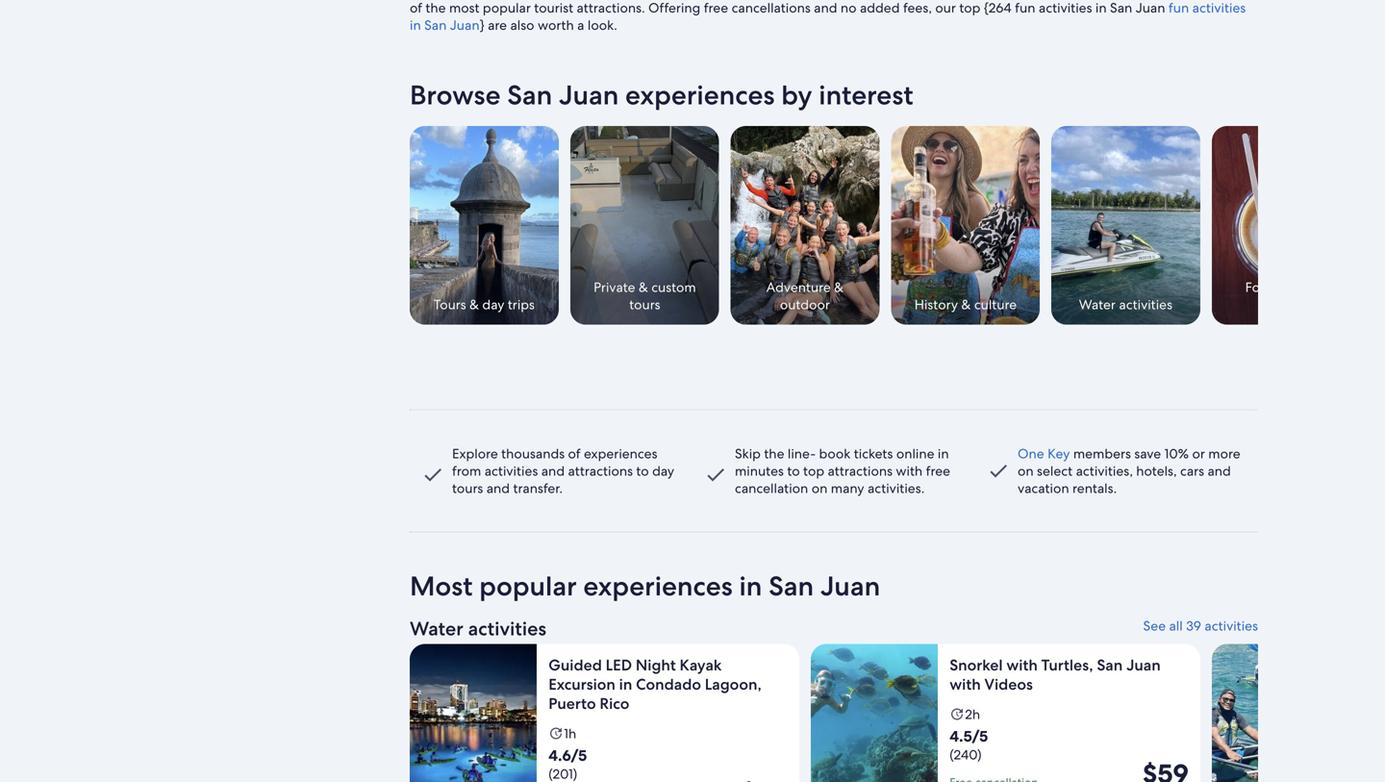 Task type: locate. For each thing, give the bounding box(es) containing it.
to inside skip the line- book tickets online in minutes to top attractions with free cancellation on many activities.
[[787, 462, 800, 479]]

1 vertical spatial day
[[652, 462, 674, 479]]

1h
[[564, 725, 576, 742]]

experiences
[[625, 77, 775, 113], [584, 445, 657, 462], [583, 568, 733, 604]]

1 horizontal spatial on
[[1018, 462, 1034, 479]]

guided
[[548, 655, 602, 675]]

1 vertical spatial xsmall image
[[548, 726, 564, 741]]

xsmall image for 4.6/5
[[548, 726, 564, 741]]

videos
[[984, 674, 1033, 694]]

2 horizontal spatial with
[[1006, 655, 1038, 675]]

tours
[[629, 296, 660, 313], [452, 479, 483, 497]]

to right of at bottom
[[636, 462, 649, 479]]

glass bottom kayak tour in condado lagoon image
[[1212, 644, 1339, 782]]

0 horizontal spatial to
[[636, 462, 649, 479]]

& inside adventure & outdoor
[[834, 278, 844, 296]]

& inside private & custom tours
[[638, 278, 648, 296]]

in
[[410, 16, 421, 34], [938, 445, 949, 462], [739, 568, 762, 604], [619, 674, 632, 694]]

0 horizontal spatial tours
[[452, 479, 483, 497]]

with left "free"
[[896, 462, 923, 479]]

& left culture
[[961, 296, 971, 313]]

1 horizontal spatial day
[[652, 462, 674, 479]]

0 horizontal spatial water
[[410, 616, 463, 641]]

and inside members save 10% or more on select activities, hotels, cars and vacation rentals.
[[1208, 462, 1231, 479]]

0 vertical spatial tours
[[629, 296, 660, 313]]

day
[[482, 296, 504, 313], [652, 462, 674, 479]]

on inside skip the line- book tickets online in minutes to top attractions with free cancellation on many activities.
[[812, 479, 828, 497]]

tickets
[[854, 445, 893, 462]]

with up 2h
[[950, 674, 981, 694]]

from
[[452, 462, 481, 479]]

kayak
[[680, 655, 722, 675]]

1 horizontal spatial with
[[950, 674, 981, 694]]

free
[[926, 462, 950, 479]]

next activity image
[[1247, 214, 1270, 237]]

look.
[[588, 16, 617, 34]]

2 out of 10 element
[[811, 644, 1200, 782]]

& right tours at the left of page
[[469, 296, 479, 313]]

3 out of 10 element
[[1212, 644, 1385, 782]]

0 horizontal spatial water activities
[[410, 616, 546, 641]]

san
[[424, 16, 447, 34], [507, 77, 552, 113], [769, 568, 814, 604], [1097, 655, 1123, 675]]

& right drink
[[1318, 278, 1328, 296]]

& right the private
[[638, 278, 648, 296]]

outdoor
[[780, 296, 830, 313]]

experiences for of
[[584, 445, 657, 462]]

1 horizontal spatial xsmall image
[[950, 706, 965, 722]]

experiences inside explore thousands of experiences from activities and attractions to day tours and transfer.
[[584, 445, 657, 462]]

2 horizontal spatial and
[[1208, 462, 1231, 479]]

history
[[914, 296, 958, 313]]

2 attractions from the left
[[828, 462, 893, 479]]

0 horizontal spatial attractions
[[568, 462, 633, 479]]

xsmall image
[[950, 706, 965, 722], [548, 726, 564, 741]]

and left of at bottom
[[541, 462, 565, 479]]

and right or
[[1208, 462, 1231, 479]]

activities inside explore thousands of experiences from activities and attractions to day tours and transfer.
[[485, 462, 538, 479]]

1 horizontal spatial water
[[1079, 296, 1116, 313]]

food,
[[1245, 278, 1280, 296]]

0 vertical spatial xsmall image
[[950, 706, 965, 722]]

key
[[1048, 445, 1070, 462]]

top
[[803, 462, 824, 479]]

members
[[1073, 445, 1131, 462]]

39
[[1186, 617, 1201, 634]]

1 horizontal spatial to
[[787, 462, 800, 479]]

0 horizontal spatial with
[[896, 462, 923, 479]]

xsmall image for 4.5/5
[[950, 706, 965, 722]]

cars
[[1180, 462, 1204, 479]]

transfer.
[[513, 479, 563, 497]]

see all 39 activities link
[[842, 617, 1258, 634]]

are
[[488, 16, 507, 34]]

2 to from the left
[[787, 462, 800, 479]]

1 horizontal spatial attractions
[[828, 462, 893, 479]]

a
[[577, 16, 584, 34]]

(240)
[[950, 746, 982, 763]]

private & custom tours
[[593, 278, 696, 313]]

xsmall image inside 2 out of 10 element
[[950, 706, 965, 722]]

0 horizontal spatial day
[[482, 296, 504, 313]]

1 vertical spatial water activities
[[410, 616, 546, 641]]

in inside skip the line- book tickets online in minutes to top attractions with free cancellation on many activities.
[[938, 445, 949, 462]]

many
[[831, 479, 864, 497]]

see
[[1143, 617, 1166, 634]]

fun activities in san juan
[[410, 0, 1246, 34]]

juan
[[450, 16, 480, 34], [559, 77, 619, 113], [820, 568, 880, 604], [1126, 655, 1161, 675]]

attractions
[[568, 462, 633, 479], [828, 462, 893, 479]]

xsmall image inside 1 out of 10 element
[[548, 726, 564, 741]]

0 vertical spatial water activities
[[1079, 296, 1173, 313]]

1 vertical spatial experiences
[[584, 445, 657, 462]]

to inside explore thousands of experiences from activities and attractions to day tours and transfer.
[[636, 462, 649, 479]]

culture
[[974, 296, 1017, 313]]

one key link
[[1018, 445, 1070, 462]]

and
[[541, 462, 565, 479], [1208, 462, 1231, 479], [486, 479, 510, 497]]

1 horizontal spatial and
[[541, 462, 565, 479]]

on inside members save 10% or more on select activities, hotels, cars and vacation rentals.
[[1018, 462, 1034, 479]]

on left select in the right bottom of the page
[[1018, 462, 1034, 479]]

water activities
[[1079, 296, 1173, 313], [410, 616, 546, 641]]

xsmall image up the 4.5/5
[[950, 706, 965, 722]]

2h
[[965, 705, 980, 723]]

condado
[[636, 674, 701, 694]]

lagoon,
[[705, 674, 762, 694]]

activities.
[[868, 479, 925, 497]]

water
[[1079, 296, 1116, 313], [410, 616, 463, 641]]

day left skip
[[652, 462, 674, 479]]

most
[[410, 568, 473, 604]]

previous activity image
[[398, 214, 421, 237]]

1 vertical spatial tours
[[452, 479, 483, 497]]

0 vertical spatial day
[[482, 296, 504, 313]]

1 attractions from the left
[[568, 462, 633, 479]]

10%
[[1164, 445, 1189, 462]]

on
[[1018, 462, 1034, 479], [812, 479, 828, 497]]

on left many on the bottom of the page
[[812, 479, 828, 497]]

skip the line- book tickets online in minutes to top attractions with free cancellation on many activities.
[[735, 445, 950, 497]]

food, drink & nightlife
[[1245, 278, 1328, 313]]

1 out of 10 element
[[410, 644, 799, 782]]

0 vertical spatial water
[[1079, 296, 1116, 313]]

xsmall image up the 4.6/5
[[548, 726, 564, 741]]

1 horizontal spatial tours
[[629, 296, 660, 313]]

&
[[638, 278, 648, 296], [834, 278, 844, 296], [1318, 278, 1328, 296], [469, 296, 479, 313], [961, 296, 971, 313]]

rico
[[600, 693, 629, 714]]

line-
[[788, 445, 816, 462]]

0 vertical spatial experiences
[[625, 77, 775, 113]]

vacation
[[1018, 479, 1069, 497]]

see all 39 activities
[[1143, 617, 1258, 634]]

}
[[480, 16, 484, 34]]

activities
[[1192, 0, 1246, 16], [1119, 296, 1173, 313], [485, 462, 538, 479], [468, 616, 546, 641], [1205, 617, 1258, 634]]

& for history & culture
[[961, 296, 971, 313]]

snorkel
[[950, 655, 1003, 675]]

1 horizontal spatial water activities
[[1079, 296, 1173, 313]]

1 to from the left
[[636, 462, 649, 479]]

and right from
[[486, 479, 510, 497]]

custom
[[651, 278, 696, 296]]

0 horizontal spatial on
[[812, 479, 828, 497]]

& inside food, drink & nightlife
[[1318, 278, 1328, 296]]

guided led night kayak excursion in condado lagoon, puerto rico image
[[410, 644, 537, 782]]

0 horizontal spatial xsmall image
[[548, 726, 564, 741]]

one
[[1018, 445, 1044, 462]]

& right 'outdoor'
[[834, 278, 844, 296]]

4.6/5
[[548, 745, 587, 766]]

popular
[[479, 568, 577, 604]]

to
[[636, 462, 649, 479], [787, 462, 800, 479]]

browse
[[410, 77, 501, 113]]

minutes
[[735, 462, 784, 479]]

1 vertical spatial water
[[410, 616, 463, 641]]

with left turtles,
[[1006, 655, 1038, 675]]

san inside snorkel with turtles, san juan with videos
[[1097, 655, 1123, 675]]

turtles,
[[1041, 655, 1093, 675]]

explore thousands of experiences from activities and attractions to day tours and transfer.
[[452, 445, 674, 497]]

to left top
[[787, 462, 800, 479]]

with
[[896, 462, 923, 479], [1006, 655, 1038, 675], [950, 674, 981, 694]]

day left the trips
[[482, 296, 504, 313]]



Task type: vqa. For each thing, say whether or not it's contained in the screenshot.
The Room
no



Task type: describe. For each thing, give the bounding box(es) containing it.
cancellation
[[735, 479, 808, 497]]

hotels,
[[1136, 462, 1177, 479]]

adventure
[[766, 278, 831, 296]]

juan inside snorkel with turtles, san juan with videos
[[1126, 655, 1161, 675]]

rentals.
[[1073, 479, 1117, 497]]

day inside explore thousands of experiences from activities and attractions to day tours and transfer.
[[652, 462, 674, 479]]

most popular experiences in san juan
[[410, 568, 880, 604]]

to for attractions
[[636, 462, 649, 479]]

save
[[1134, 445, 1161, 462]]

& for adventure & outdoor
[[834, 278, 844, 296]]

skip
[[735, 445, 761, 462]]

online
[[896, 445, 934, 462]]

nightlife
[[1261, 296, 1312, 313]]

by
[[781, 77, 812, 113]]

tours
[[434, 296, 466, 313]]

of
[[568, 445, 581, 462]]

4.5/5 (240)
[[950, 726, 988, 763]]

adventure & outdoor
[[766, 278, 844, 313]]

thousands
[[501, 445, 565, 462]]

puerto
[[548, 693, 596, 714]]

with inside skip the line- book tickets online in minutes to top attractions with free cancellation on many activities.
[[896, 462, 923, 479]]

history & culture
[[914, 296, 1017, 313]]

in inside fun activities in san juan
[[410, 16, 421, 34]]

san inside fun activities in san juan
[[424, 16, 447, 34]]

guided led night kayak excursion in condado lagoon, puerto rico
[[548, 655, 762, 714]]

attractions inside skip the line- book tickets online in minutes to top attractions with free cancellation on many activities.
[[828, 462, 893, 479]]

trips
[[508, 296, 535, 313]]

book
[[819, 445, 851, 462]]

juan inside fun activities in san juan
[[450, 16, 480, 34]]

worth
[[538, 16, 574, 34]]

led
[[606, 655, 632, 675]]

activities inside fun activities in san juan
[[1192, 0, 1246, 16]]

interest
[[819, 77, 913, 113]]

excursion
[[548, 674, 615, 694]]

activities,
[[1076, 462, 1133, 479]]

snorkel with turtles, san juan with videos
[[950, 655, 1161, 694]]

attractions inside explore thousands of experiences from activities and attractions to day tours and transfer.
[[568, 462, 633, 479]]

private
[[593, 278, 635, 296]]

in inside guided led night kayak excursion in condado lagoon, puerto rico
[[619, 674, 632, 694]]

the
[[764, 445, 784, 462]]

tours inside private & custom tours
[[629, 296, 660, 313]]

fun activities in san juan link
[[410, 0, 1246, 34]]

4.5/5
[[950, 726, 988, 746]]

& for tours & day trips
[[469, 296, 479, 313]]

select
[[1037, 462, 1073, 479]]

tours inside explore thousands of experiences from activities and attractions to day tours and transfer.
[[452, 479, 483, 497]]

explore
[[452, 445, 498, 462]]

} are also worth a look.
[[480, 16, 617, 34]]

all
[[1169, 617, 1183, 634]]

to for minutes
[[787, 462, 800, 479]]

drink
[[1283, 278, 1315, 296]]

& for private & custom tours
[[638, 278, 648, 296]]

tours & day trips
[[434, 296, 535, 313]]

one key
[[1018, 445, 1070, 462]]

more
[[1208, 445, 1240, 462]]

also
[[510, 16, 534, 34]]

experiences for juan
[[625, 77, 775, 113]]

fun
[[1169, 0, 1189, 16]]

browse san juan experiences by interest
[[410, 77, 913, 113]]

or
[[1192, 445, 1205, 462]]

0 horizontal spatial and
[[486, 479, 510, 497]]

snorkel with turtles, san juan with videos image
[[811, 644, 938, 782]]

members save 10% or more on select activities, hotels, cars and vacation rentals.
[[1018, 445, 1240, 497]]

2 vertical spatial experiences
[[583, 568, 733, 604]]

night
[[636, 655, 676, 675]]



